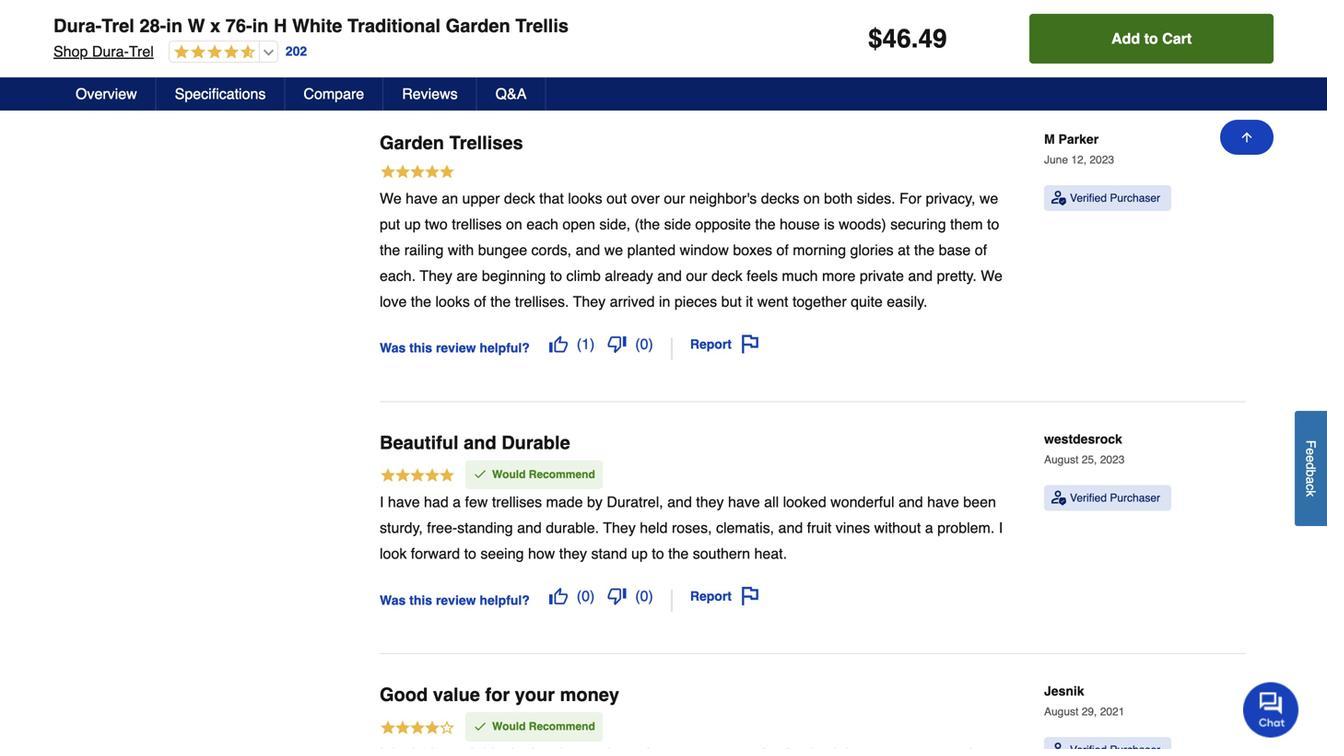 Task type: locate. For each thing, give the bounding box(es) containing it.
good value for your money
[[380, 685, 620, 706]]

1 vertical spatial dura-
[[92, 43, 129, 60]]

( 0 )
[[636, 336, 654, 353], [577, 588, 595, 605], [636, 588, 654, 605]]

was this review helpful? down forward
[[380, 593, 530, 608]]

1 this from the top
[[409, 341, 432, 356]]

2 was from the top
[[380, 593, 406, 608]]

august down jesnik
[[1045, 706, 1079, 719]]

1 vertical spatial purchaser
[[1110, 492, 1161, 505]]

k
[[1304, 491, 1319, 497]]

1 verified purchaser from the top
[[1070, 192, 1161, 205]]

2 august from the top
[[1045, 706, 1079, 719]]

1 vertical spatial 2023
[[1101, 454, 1125, 466]]

1 vertical spatial this
[[409, 593, 432, 608]]

are
[[457, 267, 478, 284]]

5 stars image up an
[[380, 163, 455, 183]]

0 horizontal spatial on
[[506, 216, 523, 233]]

looks up open
[[568, 190, 603, 207]]

0 vertical spatial trellises
[[452, 216, 502, 233]]

how
[[528, 545, 555, 562]]

0 vertical spatial report button
[[684, 329, 766, 360]]

base
[[939, 241, 971, 259]]

0 vertical spatial would
[[492, 468, 526, 481]]

1 vertical spatial would recommend
[[492, 721, 595, 734]]

1 verified purchaser icon image from the top
[[1052, 191, 1067, 206]]

i right problem.
[[999, 520, 1003, 537]]

a right without
[[925, 520, 934, 537]]

report button for beautiful and durable
[[684, 581, 766, 612]]

1 horizontal spatial up
[[632, 545, 648, 562]]

2 was this review helpful? from the top
[[380, 593, 530, 608]]

specifications
[[175, 85, 266, 102]]

we up put
[[380, 190, 402, 207]]

more
[[822, 267, 856, 284]]

( down arrived
[[636, 336, 640, 353]]

verified purchaser icon image down jesnik august 29, 2021
[[1052, 743, 1067, 750]]

would recommend for durable
[[492, 468, 595, 481]]

0 vertical spatial verified
[[1070, 192, 1107, 205]]

is
[[824, 216, 835, 233]]

2 verified from the top
[[1070, 492, 1107, 505]]

august left 25,
[[1045, 454, 1079, 466]]

this down forward
[[409, 593, 432, 608]]

the inside i have had a few trellises made by duratrel, and they have all looked wonderful and have been sturdy, free-standing and durable. they held roses, clematis, and fruit vines without a problem. i look forward to seeing how they stand up to the southern heat.
[[668, 545, 689, 562]]

report
[[690, 337, 732, 352], [690, 589, 732, 604]]

1 vertical spatial they
[[559, 545, 587, 562]]

1 vertical spatial trel
[[129, 43, 154, 60]]

few
[[465, 494, 488, 511]]

and up how
[[517, 520, 542, 537]]

0 right thumb up icon at the left bottom of page
[[582, 588, 590, 605]]

up right put
[[404, 216, 421, 233]]

and
[[576, 241, 600, 259], [658, 267, 682, 284], [908, 267, 933, 284], [464, 432, 497, 454], [668, 494, 692, 511], [899, 494, 924, 511], [517, 520, 542, 537], [779, 520, 803, 537]]

verified purchaser for beautiful and durable
[[1070, 492, 1161, 505]]

2 purchaser from the top
[[1110, 492, 1161, 505]]

2023 right 12,
[[1090, 153, 1115, 166]]

wonderful
[[831, 494, 895, 511]]

5 stars image up had
[[380, 467, 455, 487]]

76-
[[226, 15, 252, 36]]

0 vertical spatial verified purchaser
[[1070, 192, 1161, 205]]

2 5 stars image from the top
[[380, 467, 455, 487]]

h
[[274, 15, 287, 36]]

report button
[[684, 329, 766, 360], [684, 581, 766, 612]]

we
[[980, 190, 999, 207], [605, 241, 623, 259]]

report left flag icon
[[690, 589, 732, 604]]

verified purchaser icon image down westdesrock august 25, 2023 on the right bottom
[[1052, 491, 1067, 506]]

1 was from the top
[[380, 341, 406, 356]]

1 horizontal spatial garden
[[446, 15, 510, 36]]

0 horizontal spatial looks
[[436, 293, 470, 310]]

planted
[[627, 241, 676, 259]]

our up pieces
[[686, 267, 708, 284]]

in left pieces
[[659, 293, 671, 310]]

would recommend down your
[[492, 721, 595, 734]]

the up boxes
[[755, 216, 776, 233]]

already
[[605, 267, 653, 284]]

0 down held
[[640, 588, 649, 605]]

e up d
[[1304, 448, 1319, 455]]

1 recommend from the top
[[529, 468, 595, 481]]

1 vertical spatial our
[[686, 267, 708, 284]]

1 vertical spatial august
[[1045, 706, 1079, 719]]

looks
[[568, 190, 603, 207], [436, 293, 470, 310]]

a left few
[[453, 494, 461, 511]]

would for for
[[492, 721, 526, 734]]

of down are
[[474, 293, 486, 310]]

2 thumb down image from the top
[[608, 587, 626, 606]]

5 stars image
[[380, 163, 455, 183], [380, 467, 455, 487]]

this down each.
[[409, 341, 432, 356]]

0 vertical spatial we
[[380, 190, 402, 207]]

we have an upper deck that looks out over our neighbor's decks on both sides. for privacy, we put up two trellises on each open side, (the side opposite the house is woods) securing them to the railing with  bungee cords, and we planted window boxes of morning glories at the base of each. they are beginning to climb already and our deck feels much more private and pretty. we love the looks of the trellises. they arrived in pieces but it went together quite easily.
[[380, 190, 1003, 310]]

0 vertical spatial on
[[804, 190, 820, 207]]

1 horizontal spatial we
[[980, 190, 999, 207]]

helpful? left thumb up image
[[480, 341, 530, 356]]

dura- up shop
[[53, 15, 102, 36]]

1 report from the top
[[690, 337, 732, 352]]

verified purchaser icon image for durable
[[1052, 491, 1067, 506]]

in inside we have an upper deck that looks out over our neighbor's decks on both sides. for privacy, we put up two trellises on each open side, (the side opposite the house is woods) securing them to the railing with  bungee cords, and we planted window boxes of morning glories at the base of each. they are beginning to climb already and our deck feels much more private and pretty. we love the looks of the trellises. they arrived in pieces but it went together quite easily.
[[659, 293, 671, 310]]

1 e from the top
[[1304, 448, 1319, 455]]

( 0 ) down arrived
[[636, 336, 654, 353]]

2 review from the top
[[436, 593, 476, 608]]

private
[[860, 267, 904, 284]]

1 vertical spatial would
[[492, 721, 526, 734]]

in left w
[[166, 15, 183, 36]]

i up sturdy,
[[380, 494, 384, 511]]

they
[[420, 267, 453, 284], [573, 293, 606, 310], [603, 520, 636, 537]]

to right "them"
[[987, 216, 1000, 233]]

garden trellises
[[380, 132, 523, 153]]

1 vertical spatial they
[[573, 293, 606, 310]]

dura- right shop
[[92, 43, 129, 60]]

1 vertical spatial looks
[[436, 293, 470, 310]]

2 vertical spatial verified purchaser icon image
[[1052, 743, 1067, 750]]

1 horizontal spatial a
[[925, 520, 934, 537]]

would
[[492, 468, 526, 481], [492, 721, 526, 734]]

westdesrock august 25, 2023
[[1045, 432, 1125, 466]]

e
[[1304, 448, 1319, 455], [1304, 455, 1319, 463]]

1 horizontal spatial deck
[[712, 267, 743, 284]]

1 vertical spatial on
[[506, 216, 523, 233]]

2 report button from the top
[[684, 581, 766, 612]]

verified down 25,
[[1070, 492, 1107, 505]]

they up roses,
[[696, 494, 724, 511]]

0 vertical spatial was
[[380, 341, 406, 356]]

1 vertical spatial i
[[999, 520, 1003, 537]]

garden
[[446, 15, 510, 36], [380, 132, 444, 153]]

overview
[[76, 85, 137, 102]]

0 vertical spatial thumb down image
[[608, 335, 626, 353]]

( 0 ) for beautiful and durable
[[636, 588, 654, 605]]

report button down the southern
[[684, 581, 766, 612]]

1 vertical spatial report
[[690, 589, 732, 604]]

would right checkmark icon
[[492, 468, 526, 481]]

woods)
[[839, 216, 887, 233]]

1 vertical spatial garden
[[380, 132, 444, 153]]

to down cords,
[[550, 267, 562, 284]]

trellises
[[450, 132, 523, 153]]

and up climb
[[576, 241, 600, 259]]

( down held
[[636, 588, 640, 605]]

0 vertical spatial helpful?
[[480, 341, 530, 356]]

1 vertical spatial recommend
[[529, 721, 595, 734]]

q&a button
[[477, 77, 546, 111]]

problem.
[[938, 520, 995, 537]]

2 horizontal spatial a
[[1304, 477, 1319, 484]]

to right add
[[1145, 30, 1159, 47]]

1 thumb down image from the top
[[608, 335, 626, 353]]

1 vertical spatial verified purchaser icon image
[[1052, 491, 1067, 506]]

and up easily.
[[908, 267, 933, 284]]

duratrel,
[[607, 494, 664, 511]]

2 helpful? from the top
[[480, 593, 530, 608]]

for
[[900, 190, 922, 207]]

arrow up image
[[1240, 130, 1255, 145]]

have inside we have an upper deck that looks out over our neighbor's decks on both sides. for privacy, we put up two trellises on each open side, (the side opposite the house is woods) securing them to the railing with  bungee cords, and we planted window boxes of morning glories at the base of each. they are beginning to climb already and our deck feels much more private and pretty. we love the looks of the trellises. they arrived in pieces but it went together quite easily.
[[406, 190, 438, 207]]

trellises inside we have an upper deck that looks out over our neighbor's decks on both sides. for privacy, we put up two trellises on each open side, (the side opposite the house is woods) securing them to the railing with  bungee cords, and we planted window boxes of morning glories at the base of each. they are beginning to climb already and our deck feels much more private and pretty. we love the looks of the trellises. they arrived in pieces but it went together quite easily.
[[452, 216, 502, 233]]

1 verified from the top
[[1070, 192, 1107, 205]]

we down the side,
[[605, 241, 623, 259]]

0 vertical spatial review
[[436, 341, 476, 356]]

29,
[[1082, 706, 1097, 719]]

3 verified purchaser icon image from the top
[[1052, 743, 1067, 750]]

dura-trel 28-in w x 76-in h white traditional garden trellis
[[53, 15, 569, 36]]

was this review helpful? for trellises
[[380, 341, 530, 356]]

we up "them"
[[980, 190, 999, 207]]

1 was this review helpful? from the top
[[380, 341, 530, 356]]

recommend for for
[[529, 721, 595, 734]]

they down the railing
[[420, 267, 453, 284]]

f e e d b a c k button
[[1295, 411, 1328, 526]]

0 vertical spatial report
[[690, 337, 732, 352]]

thumb down image right ( 1 )
[[608, 335, 626, 353]]

purchaser for beautiful and durable
[[1110, 492, 1161, 505]]

to down held
[[652, 545, 664, 562]]

2023 inside 'm parker june 12, 2023'
[[1090, 153, 1115, 166]]

2 this from the top
[[409, 593, 432, 608]]

0 horizontal spatial in
[[166, 15, 183, 36]]

recommend
[[529, 468, 595, 481], [529, 721, 595, 734]]

1 vertical spatial was this review helpful?
[[380, 593, 530, 608]]

( 0 ) down held
[[636, 588, 654, 605]]

helpful? down seeing
[[480, 593, 530, 608]]

1 5 stars image from the top
[[380, 163, 455, 183]]

2021
[[1101, 706, 1125, 719]]

( for thumb up icon at the left bottom of page
[[577, 588, 582, 605]]

0 vertical spatial a
[[1304, 477, 1319, 484]]

trel up shop dura-trel
[[102, 15, 134, 36]]

look
[[380, 545, 407, 562]]

we
[[380, 190, 402, 207], [981, 267, 1003, 284]]

verified purchaser down 12,
[[1070, 192, 1161, 205]]

both
[[824, 190, 853, 207]]

0 horizontal spatial i
[[380, 494, 384, 511]]

verified purchaser down 25,
[[1070, 492, 1161, 505]]

review for trellises
[[436, 341, 476, 356]]

thumb down image
[[608, 335, 626, 353], [608, 587, 626, 606]]

review
[[436, 341, 476, 356], [436, 593, 476, 608]]

purchaser down 'm parker june 12, 2023'
[[1110, 192, 1161, 205]]

august inside westdesrock august 25, 2023
[[1045, 454, 1079, 466]]

chat invite button image
[[1244, 682, 1300, 738]]

easily.
[[887, 293, 928, 310]]

thumb up image
[[549, 335, 568, 353]]

garden left trellis
[[446, 15, 510, 36]]

at
[[898, 241, 910, 259]]

would right checkmark image
[[492, 721, 526, 734]]

recommend down your
[[529, 721, 595, 734]]

(the
[[635, 216, 660, 233]]

durable
[[502, 432, 570, 454]]

was this review helpful?
[[380, 341, 530, 356], [380, 593, 530, 608]]

verified purchaser icon image
[[1052, 191, 1067, 206], [1052, 491, 1067, 506], [1052, 743, 1067, 750]]

on
[[804, 190, 820, 207], [506, 216, 523, 233]]

on up "bungee"
[[506, 216, 523, 233]]

1 would from the top
[[492, 468, 526, 481]]

deck up but
[[712, 267, 743, 284]]

2 vertical spatial they
[[603, 520, 636, 537]]

they
[[696, 494, 724, 511], [559, 545, 587, 562]]

of right boxes
[[777, 241, 789, 259]]

1 august from the top
[[1045, 454, 1079, 466]]

would recommend for for
[[492, 721, 595, 734]]

1 review from the top
[[436, 341, 476, 356]]

$
[[868, 24, 883, 53]]

1 vertical spatial we
[[605, 241, 623, 259]]

trellises right few
[[492, 494, 542, 511]]

49
[[919, 24, 947, 53]]

looks down are
[[436, 293, 470, 310]]

the down roses,
[[668, 545, 689, 562]]

2 report from the top
[[690, 589, 732, 604]]

1 purchaser from the top
[[1110, 192, 1161, 205]]

glories
[[851, 241, 894, 259]]

our
[[664, 190, 685, 207], [686, 267, 708, 284]]

0 vertical spatial i
[[380, 494, 384, 511]]

0 vertical spatial they
[[696, 494, 724, 511]]

trellises down upper
[[452, 216, 502, 233]]

0 vertical spatial looks
[[568, 190, 603, 207]]

5 stars image for beautiful
[[380, 467, 455, 487]]

2 horizontal spatial in
[[659, 293, 671, 310]]

was
[[380, 341, 406, 356], [380, 593, 406, 608]]

checkmark image
[[473, 719, 488, 734]]

2023
[[1090, 153, 1115, 166], [1101, 454, 1125, 466]]

1 vertical spatial was
[[380, 593, 406, 608]]

a up k
[[1304, 477, 1319, 484]]

august inside jesnik august 29, 2021
[[1045, 706, 1079, 719]]

1 horizontal spatial our
[[686, 267, 708, 284]]

0 vertical spatial our
[[664, 190, 685, 207]]

the
[[755, 216, 776, 233], [380, 241, 400, 259], [914, 241, 935, 259], [411, 293, 432, 310], [491, 293, 511, 310], [668, 545, 689, 562]]

looked
[[783, 494, 827, 511]]

2023 right 25,
[[1101, 454, 1125, 466]]

was for garden trellises
[[380, 341, 406, 356]]

1 vertical spatial report button
[[684, 581, 766, 612]]

1 vertical spatial review
[[436, 593, 476, 608]]

0 horizontal spatial up
[[404, 216, 421, 233]]

purchaser for garden trellises
[[1110, 192, 1161, 205]]

1 vertical spatial verified purchaser
[[1070, 492, 1161, 505]]

it
[[746, 293, 753, 310]]

was for beautiful and durable
[[380, 593, 406, 608]]

trellises
[[452, 216, 502, 233], [492, 494, 542, 511]]

0 vertical spatial was this review helpful?
[[380, 341, 530, 356]]

quite
[[851, 293, 883, 310]]

1 vertical spatial 5 stars image
[[380, 467, 455, 487]]

0 vertical spatial up
[[404, 216, 421, 233]]

fruit
[[807, 520, 832, 537]]

add to cart button
[[1030, 14, 1274, 64]]

an
[[442, 190, 458, 207]]

5 stars image for garden
[[380, 163, 455, 183]]

1 would recommend from the top
[[492, 468, 595, 481]]

2 would from the top
[[492, 721, 526, 734]]

i
[[380, 494, 384, 511], [999, 520, 1003, 537]]

m parker june 12, 2023
[[1045, 132, 1115, 166]]

they down climb
[[573, 293, 606, 310]]

0 horizontal spatial deck
[[504, 190, 535, 207]]

0 vertical spatial would recommend
[[492, 468, 595, 481]]

was down love at top
[[380, 341, 406, 356]]

out
[[607, 190, 627, 207]]

0 vertical spatial recommend
[[529, 468, 595, 481]]

0 horizontal spatial of
[[474, 293, 486, 310]]

trel down 28-
[[129, 43, 154, 60]]

2 recommend from the top
[[529, 721, 595, 734]]

0 down arrived
[[640, 336, 649, 353]]

flag image
[[741, 335, 760, 353]]

0 vertical spatial deck
[[504, 190, 535, 207]]

sturdy,
[[380, 520, 423, 537]]

0 vertical spatial verified purchaser icon image
[[1052, 191, 1067, 206]]

( for thumb up image
[[577, 336, 582, 353]]

up down held
[[632, 545, 648, 562]]

report left flag image
[[690, 337, 732, 352]]

overview button
[[57, 77, 156, 111]]

cart
[[1163, 30, 1192, 47]]

2 verified purchaser icon image from the top
[[1052, 491, 1067, 506]]

0 vertical spatial this
[[409, 341, 432, 356]]

each.
[[380, 267, 416, 284]]

bungee
[[478, 241, 527, 259]]

purchaser down westdesrock august 25, 2023 on the right bottom
[[1110, 492, 1161, 505]]

house
[[780, 216, 820, 233]]

1 vertical spatial up
[[632, 545, 648, 562]]

verified down 12,
[[1070, 192, 1107, 205]]

have left an
[[406, 190, 438, 207]]

was down look
[[380, 593, 406, 608]]

c
[[1304, 484, 1319, 491]]

1 helpful? from the top
[[480, 341, 530, 356]]

would recommend
[[492, 468, 595, 481], [492, 721, 595, 734]]

the down the beginning
[[491, 293, 511, 310]]

( right thumb up image
[[577, 336, 582, 353]]

and up without
[[899, 494, 924, 511]]

august for beautiful and durable
[[1045, 454, 1079, 466]]

1 vertical spatial thumb down image
[[608, 587, 626, 606]]

trel
[[102, 15, 134, 36], [129, 43, 154, 60]]

garden down reviews button
[[380, 132, 444, 153]]

review down forward
[[436, 593, 476, 608]]

0 vertical spatial 5 stars image
[[380, 163, 455, 183]]

beginning
[[482, 267, 546, 284]]

recommend up "made"
[[529, 468, 595, 481]]

together
[[793, 293, 847, 310]]

2 would recommend from the top
[[492, 721, 595, 734]]

1 vertical spatial verified
[[1070, 492, 1107, 505]]

our up side
[[664, 190, 685, 207]]

was this review helpful? for and
[[380, 593, 530, 608]]

1 report button from the top
[[684, 329, 766, 360]]

e up b
[[1304, 455, 1319, 463]]

0 vertical spatial 2023
[[1090, 153, 1115, 166]]

on left both
[[804, 190, 820, 207]]

1 vertical spatial trellises
[[492, 494, 542, 511]]

would recommend down durable
[[492, 468, 595, 481]]

0 vertical spatial august
[[1045, 454, 1079, 466]]

deck left that
[[504, 190, 535, 207]]

0 vertical spatial purchaser
[[1110, 192, 1161, 205]]

verified purchaser icon image down june
[[1052, 191, 1067, 206]]

1 vertical spatial a
[[453, 494, 461, 511]]

1 vertical spatial we
[[981, 267, 1003, 284]]

2 verified purchaser from the top
[[1070, 492, 1161, 505]]

0 horizontal spatial we
[[605, 241, 623, 259]]

1 vertical spatial helpful?
[[480, 593, 530, 608]]



Task type: vqa. For each thing, say whether or not it's contained in the screenshot.
1st Rectangular from right
no



Task type: describe. For each thing, give the bounding box(es) containing it.
thumb down image for beautiful and durable
[[608, 587, 626, 606]]

12,
[[1072, 153, 1087, 166]]

feels
[[747, 267, 778, 284]]

add to cart
[[1112, 30, 1192, 47]]

railing
[[404, 241, 444, 259]]

pieces
[[675, 293, 717, 310]]

climb
[[567, 267, 601, 284]]

1 horizontal spatial we
[[981, 267, 1003, 284]]

) down arrived
[[649, 336, 654, 353]]

0 vertical spatial garden
[[446, 15, 510, 36]]

thumb up image
[[549, 587, 568, 606]]

) right thumb up image
[[590, 336, 595, 353]]

( 1 )
[[577, 336, 595, 353]]

a inside f e e d b a c k button
[[1304, 477, 1319, 484]]

southern
[[693, 545, 750, 562]]

arrived
[[610, 293, 655, 310]]

to down standing
[[464, 545, 477, 562]]

thumb down image for garden trellises
[[608, 335, 626, 353]]

1 horizontal spatial they
[[696, 494, 724, 511]]

all
[[764, 494, 779, 511]]

verified purchaser for garden trellises
[[1070, 192, 1161, 205]]

helpful? for and
[[480, 593, 530, 608]]

flag image
[[741, 587, 760, 606]]

0 horizontal spatial a
[[453, 494, 461, 511]]

0 vertical spatial trel
[[102, 15, 134, 36]]

jesnik
[[1045, 684, 1085, 699]]

much
[[782, 267, 818, 284]]

seeing
[[481, 545, 524, 562]]

0 for beautiful and durable
[[640, 588, 649, 605]]

w
[[188, 15, 205, 36]]

your
[[515, 685, 555, 706]]

two
[[425, 216, 448, 233]]

report for beautiful and durable
[[690, 589, 732, 604]]

compare
[[304, 85, 364, 102]]

love
[[380, 293, 407, 310]]

add
[[1112, 30, 1141, 47]]

m
[[1045, 132, 1055, 147]]

1 horizontal spatial of
[[777, 241, 789, 259]]

recommend for durable
[[529, 468, 595, 481]]

0 horizontal spatial we
[[380, 190, 402, 207]]

have up sturdy,
[[388, 494, 420, 511]]

and down planted on the top of the page
[[658, 267, 682, 284]]

reviews
[[402, 85, 458, 102]]

( 0 ) right thumb up icon at the left bottom of page
[[577, 588, 595, 605]]

the right love at top
[[411, 293, 432, 310]]

roses,
[[672, 520, 712, 537]]

f e e d b a c k
[[1304, 440, 1319, 497]]

they inside i have had a few trellises made by duratrel, and they have all looked wonderful and have been sturdy, free-standing and durable. they held roses, clematis, and fruit vines without a problem. i look forward to seeing how they stand up to the southern heat.
[[603, 520, 636, 537]]

0 vertical spatial they
[[420, 267, 453, 284]]

but
[[721, 293, 742, 310]]

0 horizontal spatial they
[[559, 545, 587, 562]]

( 0 ) for garden trellises
[[636, 336, 654, 353]]

0 horizontal spatial our
[[664, 190, 685, 207]]

beautiful and durable
[[380, 432, 570, 454]]

free-
[[427, 520, 457, 537]]

held
[[640, 520, 668, 537]]

june
[[1045, 153, 1069, 166]]

( for garden trellises's thumb down image
[[636, 336, 640, 353]]

) down held
[[649, 588, 654, 605]]

this for beautiful
[[409, 593, 432, 608]]

went
[[758, 293, 789, 310]]

f
[[1304, 440, 1319, 448]]

this for garden
[[409, 341, 432, 356]]

white
[[292, 15, 342, 36]]

1 horizontal spatial in
[[252, 15, 269, 36]]

sides.
[[857, 190, 896, 207]]

august for good value for your money
[[1045, 706, 1079, 719]]

forward
[[411, 545, 460, 562]]

compare button
[[285, 77, 384, 111]]

money
[[560, 685, 620, 706]]

traditional
[[348, 15, 441, 36]]

over
[[631, 190, 660, 207]]

and up checkmark icon
[[464, 432, 497, 454]]

( for beautiful and durable's thumb down image
[[636, 588, 640, 605]]

the down put
[[380, 241, 400, 259]]

4 stars image
[[380, 719, 455, 739]]

window
[[680, 241, 729, 259]]

b
[[1304, 470, 1319, 477]]

heat.
[[755, 545, 787, 562]]

2 horizontal spatial of
[[975, 241, 987, 259]]

up inside i have had a few trellises made by duratrel, and they have all looked wonderful and have been sturdy, free-standing and durable. they held roses, clematis, and fruit vines without a problem. i look forward to seeing how they stand up to the southern heat.
[[632, 545, 648, 562]]

202
[[286, 44, 307, 59]]

up inside we have an upper deck that looks out over our neighbor's decks on both sides. for privacy, we put up two trellises on each open side, (the side opposite the house is woods) securing them to the railing with  bungee cords, and we planted window boxes of morning glories at the base of each. they are beginning to climb already and our deck feels much more private and pretty. we love the looks of the trellises. they arrived in pieces but it went together quite easily.
[[404, 216, 421, 233]]

2023 inside westdesrock august 25, 2023
[[1101, 454, 1125, 466]]

stand
[[591, 545, 627, 562]]

have up problem.
[[928, 494, 960, 511]]

with
[[448, 241, 474, 259]]

and left fruit
[[779, 520, 803, 537]]

1
[[582, 336, 590, 353]]

1 horizontal spatial on
[[804, 190, 820, 207]]

2 vertical spatial a
[[925, 520, 934, 537]]

1 horizontal spatial looks
[[568, 190, 603, 207]]

46
[[883, 24, 912, 53]]

open
[[563, 216, 596, 233]]

good
[[380, 685, 428, 706]]

that
[[539, 190, 564, 207]]

4.6 stars image
[[169, 44, 255, 61]]

the right at
[[914, 241, 935, 259]]

reviews button
[[384, 77, 477, 111]]

morning
[[793, 241, 846, 259]]

without
[[875, 520, 921, 537]]

0 vertical spatial we
[[980, 190, 999, 207]]

vines
[[836, 520, 870, 537]]

each
[[527, 216, 559, 233]]

helpful? for trellises
[[480, 341, 530, 356]]

shop
[[53, 43, 88, 60]]

beautiful
[[380, 432, 459, 454]]

0 horizontal spatial garden
[[380, 132, 444, 153]]

upper
[[462, 190, 500, 207]]

review for and
[[436, 593, 476, 608]]

25,
[[1082, 454, 1097, 466]]

by
[[587, 494, 603, 511]]

0 for garden trellises
[[640, 336, 649, 353]]

jesnik august 29, 2021
[[1045, 684, 1125, 719]]

them
[[951, 216, 983, 233]]

would for durable
[[492, 468, 526, 481]]

durable.
[[546, 520, 599, 537]]

specifications button
[[156, 77, 285, 111]]

have up clematis,
[[728, 494, 760, 511]]

and up roses,
[[668, 494, 692, 511]]

1 horizontal spatial i
[[999, 520, 1003, 537]]

2 e from the top
[[1304, 455, 1319, 463]]

put
[[380, 216, 400, 233]]

) right thumb up icon at the left bottom of page
[[590, 588, 595, 605]]

1 vertical spatial deck
[[712, 267, 743, 284]]

28-
[[140, 15, 166, 36]]

securing
[[891, 216, 946, 233]]

verified for beautiful and durable
[[1070, 492, 1107, 505]]

trellises inside i have had a few trellises made by duratrel, and they have all looked wonderful and have been sturdy, free-standing and durable. they held roses, clematis, and fruit vines without a problem. i look forward to seeing how they stand up to the southern heat.
[[492, 494, 542, 511]]

d
[[1304, 463, 1319, 470]]

checkmark image
[[473, 467, 488, 482]]

q&a
[[496, 85, 527, 102]]

verified purchaser icon image for for
[[1052, 743, 1067, 750]]

value
[[433, 685, 480, 706]]

to inside button
[[1145, 30, 1159, 47]]

0 vertical spatial dura-
[[53, 15, 102, 36]]

report for garden trellises
[[690, 337, 732, 352]]

verified for garden trellises
[[1070, 192, 1107, 205]]

.
[[912, 24, 919, 53]]

report button for garden trellises
[[684, 329, 766, 360]]



